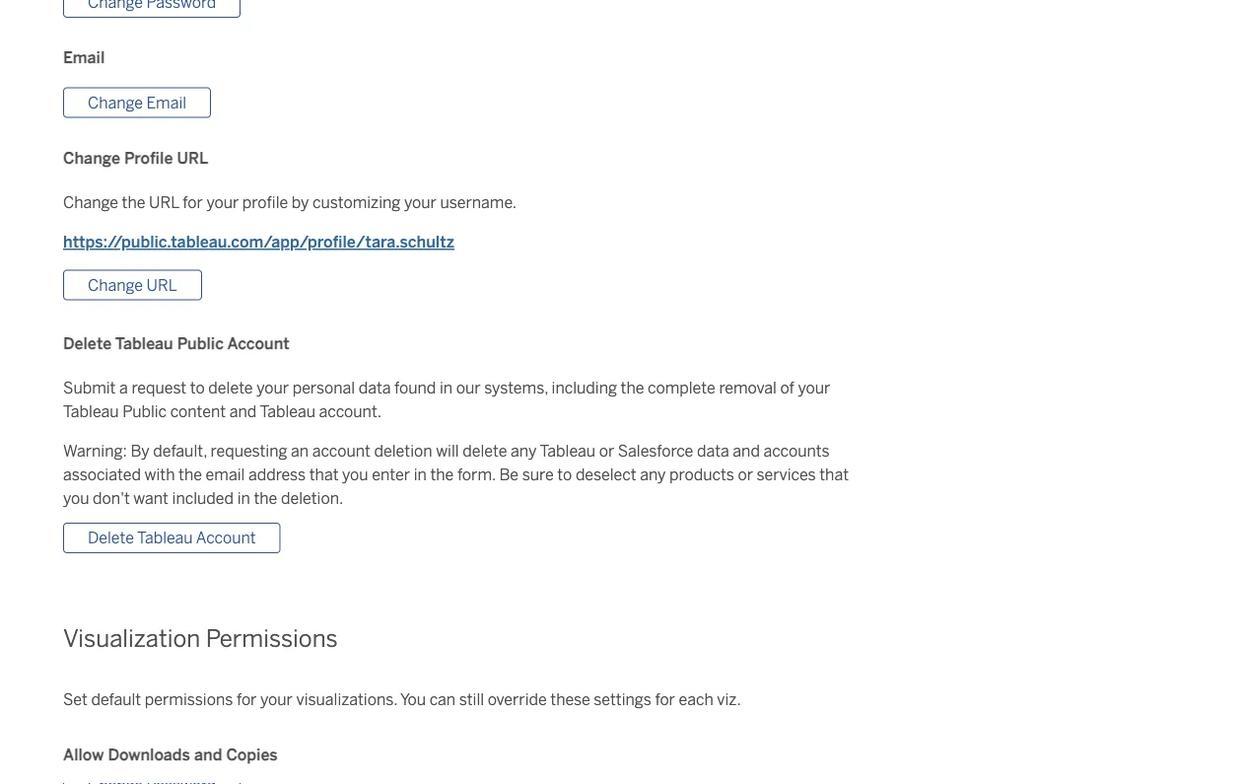Task type: vqa. For each thing, say whether or not it's contained in the screenshot.
T.TURTLE image on the top right
no



Task type: describe. For each thing, give the bounding box(es) containing it.
change for change the url for your profile by customizing your username.
[[63, 193, 118, 212]]

with
[[144, 466, 175, 484]]

profile
[[124, 148, 173, 167]]

your left personal
[[257, 379, 289, 398]]

found
[[395, 379, 436, 398]]

and inside warning: by default, requesting an account deletion will delete any tableau or salesforce data and accounts associated with the email address that you enter in the form. be sure to deselect any products or services that you don't want included in the deletion.
[[733, 442, 760, 461]]

by
[[292, 193, 309, 212]]

delete inside the submit a request to delete your personal data found in our systems, including the complete removal of your tableau public content and tableau account.
[[208, 379, 253, 398]]

0 horizontal spatial email
[[63, 49, 105, 67]]

tableau up request
[[115, 334, 173, 353]]

in inside the submit a request to delete your personal data found in our systems, including the complete removal of your tableau public content and tableau account.
[[440, 379, 453, 398]]

0 vertical spatial you
[[342, 466, 368, 484]]

visualizations.
[[296, 690, 397, 709]]

delete tableau account
[[88, 529, 256, 547]]

https://public.tableau.com/app/profile/tara.schultz
[[63, 233, 455, 251]]

1 horizontal spatial or
[[738, 466, 753, 484]]

for for url
[[183, 193, 203, 212]]

account
[[312, 442, 371, 461]]

data inside warning: by default, requesting an account deletion will delete any tableau or salesforce data and accounts associated with the email address that you enter in the form. be sure to deselect any products or services that you don't want included in the deletion.
[[697, 442, 730, 461]]

and inside the submit a request to delete your personal data found in our systems, including the complete removal of your tableau public content and tableau account.
[[230, 402, 257, 421]]

2 vertical spatial and
[[194, 746, 222, 764]]

1 that from the left
[[309, 466, 339, 484]]

0 horizontal spatial any
[[511, 442, 537, 461]]

can
[[430, 690, 456, 709]]

delete for delete tableau account
[[88, 529, 134, 547]]

request
[[132, 379, 187, 398]]

be
[[500, 466, 519, 484]]

enter
[[372, 466, 410, 484]]

url inside button
[[147, 275, 177, 294]]

these
[[551, 690, 591, 709]]

included
[[172, 489, 234, 508]]

each
[[679, 690, 714, 709]]

the down will
[[430, 466, 454, 484]]

copies
[[226, 746, 278, 764]]

change for change email
[[88, 93, 143, 112]]

removal
[[719, 379, 777, 398]]

deselect
[[576, 466, 637, 484]]

permissions
[[206, 624, 338, 652]]

url for profile
[[177, 148, 208, 167]]

change for change url
[[88, 275, 143, 294]]

your right of
[[798, 379, 831, 398]]

change the url for your profile by customizing your username.
[[63, 193, 517, 212]]

warning: by default, requesting an account deletion will delete any tableau or salesforce data and accounts associated with the email address that you enter in the form. be sure to deselect any products or services that you don't want included in the deletion.
[[63, 442, 849, 508]]

data inside the submit a request to delete your personal data found in our systems, including the complete removal of your tableau public content and tableau account.
[[359, 379, 391, 398]]

sure
[[522, 466, 554, 484]]

set default permissions for your visualizations. you can still override these settings for each viz.
[[63, 690, 741, 709]]

0 vertical spatial account
[[227, 334, 290, 353]]

systems,
[[484, 379, 548, 398]]

accounts
[[764, 442, 830, 461]]

a
[[119, 379, 128, 398]]

downloads
[[108, 746, 190, 764]]

url for the
[[149, 193, 179, 212]]

to inside the submit a request to delete your personal data found in our systems, including the complete removal of your tableau public content and tableau account.
[[190, 379, 205, 398]]

tableau down submit
[[63, 402, 119, 421]]

the inside the submit a request to delete your personal data found in our systems, including the complete removal of your tableau public content and tableau account.
[[621, 379, 645, 398]]

complete
[[648, 379, 716, 398]]

form.
[[458, 466, 496, 484]]

settings
[[594, 690, 652, 709]]

by
[[131, 442, 150, 461]]

your left 'username.'
[[404, 193, 437, 212]]

delete tableau account link
[[63, 523, 281, 553]]



Task type: locate. For each thing, give the bounding box(es) containing it.
change for change profile url
[[63, 148, 120, 167]]

tableau down the want
[[137, 529, 193, 547]]

visualization
[[63, 624, 200, 652]]

allow downloads and copies
[[63, 746, 278, 764]]

public up request
[[177, 334, 224, 353]]

delete tableau public account
[[63, 334, 290, 353]]

0 vertical spatial url
[[177, 148, 208, 167]]

1 horizontal spatial that
[[820, 466, 849, 484]]

1 horizontal spatial any
[[640, 466, 666, 484]]

1 vertical spatial email
[[147, 93, 187, 112]]

data up the account. at the bottom
[[359, 379, 391, 398]]

and up services
[[733, 442, 760, 461]]

0 horizontal spatial delete
[[208, 379, 253, 398]]

delete
[[208, 379, 253, 398], [463, 442, 507, 461]]

personal
[[293, 379, 355, 398]]

and
[[230, 402, 257, 421], [733, 442, 760, 461], [194, 746, 222, 764]]

the down change profile url
[[122, 193, 145, 212]]

delete up content
[[208, 379, 253, 398]]

of
[[781, 379, 795, 398]]

delete for delete tableau public account
[[63, 334, 112, 353]]

override
[[488, 690, 547, 709]]

delete up submit
[[63, 334, 112, 353]]

delete inside delete tableau account link
[[88, 529, 134, 547]]

or
[[599, 442, 615, 461], [738, 466, 753, 484]]

content
[[170, 402, 226, 421]]

tableau up an
[[260, 402, 316, 421]]

for up copies
[[237, 690, 257, 709]]

you
[[342, 466, 368, 484], [63, 489, 89, 508]]

0 vertical spatial and
[[230, 402, 257, 421]]

the down default,
[[179, 466, 202, 484]]

to
[[190, 379, 205, 398], [558, 466, 572, 484]]

1 horizontal spatial in
[[414, 466, 427, 484]]

address
[[248, 466, 306, 484]]

and up requesting
[[230, 402, 257, 421]]

or up deselect
[[599, 442, 615, 461]]

visualization permissions
[[63, 624, 338, 652]]

0 horizontal spatial and
[[194, 746, 222, 764]]

0 horizontal spatial that
[[309, 466, 339, 484]]

delete up form.
[[463, 442, 507, 461]]

don't
[[93, 489, 130, 508]]

0 vertical spatial delete
[[208, 379, 253, 398]]

salesforce
[[618, 442, 694, 461]]

to inside warning: by default, requesting an account deletion will delete any tableau or salesforce data and accounts associated with the email address that you enter in the form. be sure to deselect any products or services that you don't want included in the deletion.
[[558, 466, 572, 484]]

0 vertical spatial data
[[359, 379, 391, 398]]

or left services
[[738, 466, 753, 484]]

1 vertical spatial and
[[733, 442, 760, 461]]

change email
[[88, 93, 187, 112]]

url
[[177, 148, 208, 167], [149, 193, 179, 212], [147, 275, 177, 294]]

permissions
[[145, 690, 233, 709]]

the
[[122, 193, 145, 212], [621, 379, 645, 398], [179, 466, 202, 484], [430, 466, 454, 484], [254, 489, 277, 508]]

2 horizontal spatial in
[[440, 379, 453, 398]]

viz.
[[717, 690, 741, 709]]

1 vertical spatial any
[[640, 466, 666, 484]]

that down accounts
[[820, 466, 849, 484]]

0 vertical spatial delete
[[63, 334, 112, 353]]

url right profile
[[177, 148, 208, 167]]

account.
[[319, 402, 382, 421]]

tableau up sure
[[540, 442, 596, 461]]

your
[[207, 193, 239, 212], [404, 193, 437, 212], [257, 379, 289, 398], [798, 379, 831, 398], [260, 690, 293, 709]]

change
[[88, 93, 143, 112], [63, 148, 120, 167], [63, 193, 118, 212], [88, 275, 143, 294]]

0 vertical spatial or
[[599, 442, 615, 461]]

in down email at the left
[[237, 489, 250, 508]]

delete
[[63, 334, 112, 353], [88, 529, 134, 547]]

1 vertical spatial in
[[414, 466, 427, 484]]

1 vertical spatial you
[[63, 489, 89, 508]]

0 horizontal spatial you
[[63, 489, 89, 508]]

2 vertical spatial url
[[147, 275, 177, 294]]

email
[[206, 466, 245, 484]]

1 vertical spatial url
[[149, 193, 179, 212]]

0 vertical spatial public
[[177, 334, 224, 353]]

warning:
[[63, 442, 127, 461]]

2 vertical spatial in
[[237, 489, 250, 508]]

username.
[[440, 193, 517, 212]]

still
[[459, 690, 484, 709]]

and left copies
[[194, 746, 222, 764]]

0 vertical spatial any
[[511, 442, 537, 461]]

0 vertical spatial email
[[63, 49, 105, 67]]

public down request
[[122, 402, 167, 421]]

the right including
[[621, 379, 645, 398]]

any
[[511, 442, 537, 461], [640, 466, 666, 484]]

change left profile
[[63, 148, 120, 167]]

will
[[436, 442, 459, 461]]

1 vertical spatial delete
[[463, 442, 507, 461]]

associated
[[63, 466, 141, 484]]

to right sure
[[558, 466, 572, 484]]

deletion
[[374, 442, 433, 461]]

1 vertical spatial public
[[122, 402, 167, 421]]

change up change profile url
[[88, 93, 143, 112]]

1 horizontal spatial email
[[147, 93, 187, 112]]

1 vertical spatial delete
[[88, 529, 134, 547]]

change url button
[[63, 270, 202, 300]]

change up delete tableau public account
[[88, 275, 143, 294]]

in
[[440, 379, 453, 398], [414, 466, 427, 484], [237, 489, 250, 508]]

for for permissions
[[237, 690, 257, 709]]

for down change profile url
[[183, 193, 203, 212]]

account
[[227, 334, 290, 353], [196, 529, 256, 547]]

2 that from the left
[[820, 466, 849, 484]]

you down associated
[[63, 489, 89, 508]]

your left profile
[[207, 193, 239, 212]]

0 horizontal spatial in
[[237, 489, 250, 508]]

allow
[[63, 746, 104, 764]]

you
[[400, 690, 426, 709]]

an
[[291, 442, 309, 461]]

1 horizontal spatial you
[[342, 466, 368, 484]]

requesting
[[211, 442, 287, 461]]

change down change profile url
[[63, 193, 118, 212]]

0 vertical spatial to
[[190, 379, 205, 398]]

set
[[63, 690, 88, 709]]

1 horizontal spatial and
[[230, 402, 257, 421]]

in left our on the left of page
[[440, 379, 453, 398]]

https://public.tableau.com/app/profile/tara.schultz link
[[63, 233, 455, 251]]

delete down don't on the left bottom
[[88, 529, 134, 547]]

0 horizontal spatial or
[[599, 442, 615, 461]]

services
[[757, 466, 816, 484]]

that up deletion.
[[309, 466, 339, 484]]

any up sure
[[511, 442, 537, 461]]

your up copies
[[260, 690, 293, 709]]

1 vertical spatial or
[[738, 466, 753, 484]]

1 horizontal spatial public
[[177, 334, 224, 353]]

delete inside warning: by default, requesting an account deletion will delete any tableau or salesforce data and accounts associated with the email address that you enter in the form. be sure to deselect any products or services that you don't want included in the deletion.
[[463, 442, 507, 461]]

the down address
[[254, 489, 277, 508]]

1 vertical spatial account
[[196, 529, 256, 547]]

data up the products at the right
[[697, 442, 730, 461]]

1 horizontal spatial data
[[697, 442, 730, 461]]

for
[[183, 193, 203, 212], [237, 690, 257, 709], [655, 690, 676, 709]]

products
[[670, 466, 735, 484]]

1 vertical spatial to
[[558, 466, 572, 484]]

change profile url
[[63, 148, 208, 167]]

2 horizontal spatial for
[[655, 690, 676, 709]]

url down profile
[[149, 193, 179, 212]]

in down "deletion"
[[414, 466, 427, 484]]

any down "salesforce"
[[640, 466, 666, 484]]

submit
[[63, 379, 116, 398]]

want
[[133, 489, 169, 508]]

email up change email link
[[63, 49, 105, 67]]

to up content
[[190, 379, 205, 398]]

1 horizontal spatial for
[[237, 690, 257, 709]]

1 horizontal spatial delete
[[463, 442, 507, 461]]

default
[[91, 690, 141, 709]]

submit a request to delete your personal data found in our systems, including the complete removal of your tableau public content and tableau account.
[[63, 379, 831, 421]]

public inside the submit a request to delete your personal data found in our systems, including the complete removal of your tableau public content and tableau account.
[[122, 402, 167, 421]]

url up delete tableau public account
[[147, 275, 177, 294]]

data
[[359, 379, 391, 398], [697, 442, 730, 461]]

for left "each"
[[655, 690, 676, 709]]

2 horizontal spatial and
[[733, 442, 760, 461]]

0 horizontal spatial public
[[122, 402, 167, 421]]

tableau inside warning: by default, requesting an account deletion will delete any tableau or salesforce data and accounts associated with the email address that you enter in the form. be sure to deselect any products or services that you don't want included in the deletion.
[[540, 442, 596, 461]]

0 horizontal spatial to
[[190, 379, 205, 398]]

default,
[[153, 442, 207, 461]]

change inside button
[[88, 275, 143, 294]]

1 horizontal spatial to
[[558, 466, 572, 484]]

deletion.
[[281, 489, 343, 508]]

tableau
[[115, 334, 173, 353], [63, 402, 119, 421], [260, 402, 316, 421], [540, 442, 596, 461], [137, 529, 193, 547]]

email
[[63, 49, 105, 67], [147, 93, 187, 112]]

0 vertical spatial in
[[440, 379, 453, 398]]

you down account
[[342, 466, 368, 484]]

change url
[[88, 275, 177, 294]]

including
[[552, 379, 617, 398]]

that
[[309, 466, 339, 484], [820, 466, 849, 484]]

our
[[456, 379, 481, 398]]

0 horizontal spatial data
[[359, 379, 391, 398]]

customizing
[[313, 193, 401, 212]]

change email link
[[63, 87, 211, 118]]

1 vertical spatial data
[[697, 442, 730, 461]]

0 horizontal spatial for
[[183, 193, 203, 212]]

email up profile
[[147, 93, 187, 112]]

public
[[177, 334, 224, 353], [122, 402, 167, 421]]

profile
[[242, 193, 288, 212]]



